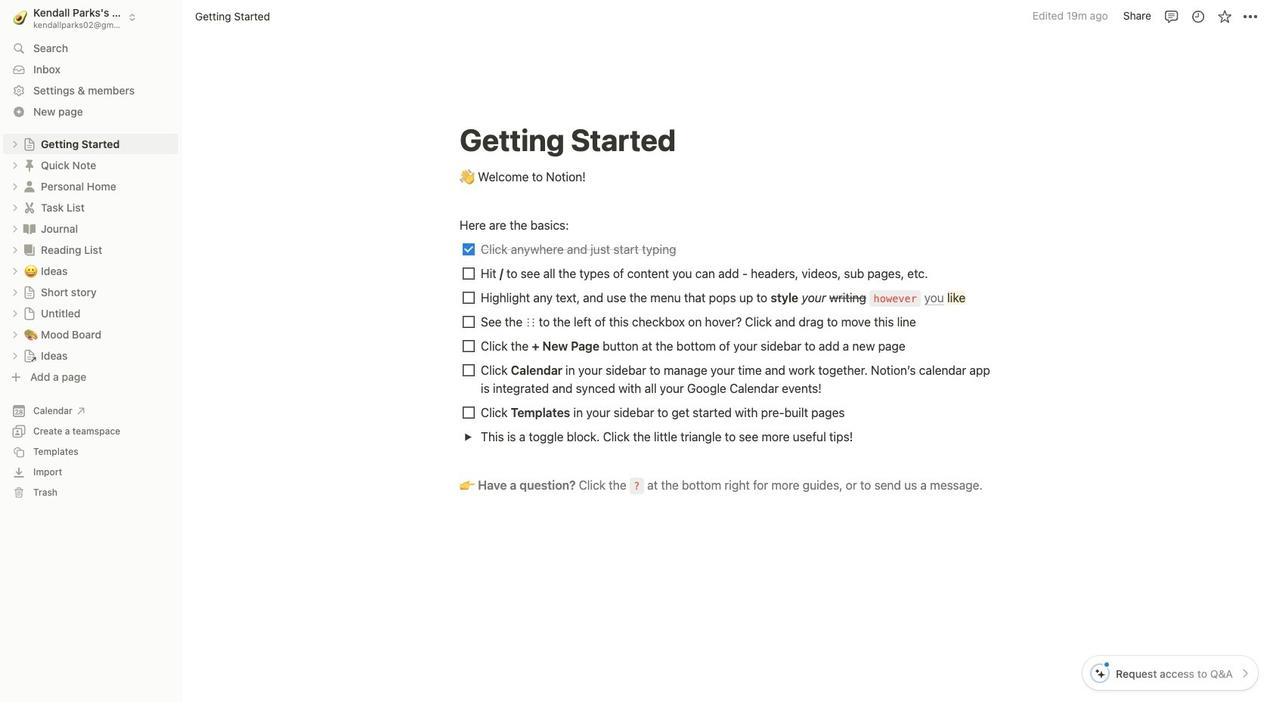 Task type: vqa. For each thing, say whether or not it's contained in the screenshot.
first tab from the right
no



Task type: describe. For each thing, give the bounding box(es) containing it.
🎨 image
[[24, 325, 38, 343]]

2 open image from the top
[[11, 245, 20, 254]]

favorite image
[[1217, 9, 1232, 24]]

5 open image from the top
[[11, 351, 20, 360]]



Task type: locate. For each thing, give the bounding box(es) containing it.
open image
[[11, 139, 20, 149], [11, 245, 20, 254], [11, 288, 20, 297], [11, 330, 20, 339], [11, 351, 20, 360]]

😀 image
[[24, 262, 38, 279]]

open image
[[11, 161, 20, 170], [11, 182, 20, 191], [11, 203, 20, 212], [11, 224, 20, 233], [11, 266, 20, 276], [11, 309, 20, 318], [464, 433, 472, 441]]

🥑 image
[[13, 8, 27, 27]]

1 open image from the top
[[11, 139, 20, 149]]

updates image
[[1190, 9, 1205, 24]]

👋 image
[[460, 166, 475, 186]]

👉 image
[[460, 475, 475, 494]]

4 open image from the top
[[11, 330, 20, 339]]

change page icon image
[[23, 137, 36, 151], [22, 158, 37, 173], [22, 179, 37, 194], [22, 200, 37, 215], [22, 221, 37, 236], [22, 242, 37, 257], [23, 285, 36, 299], [23, 307, 36, 320], [23, 349, 36, 363]]

3 open image from the top
[[11, 288, 20, 297]]

comments image
[[1164, 9, 1179, 24]]



